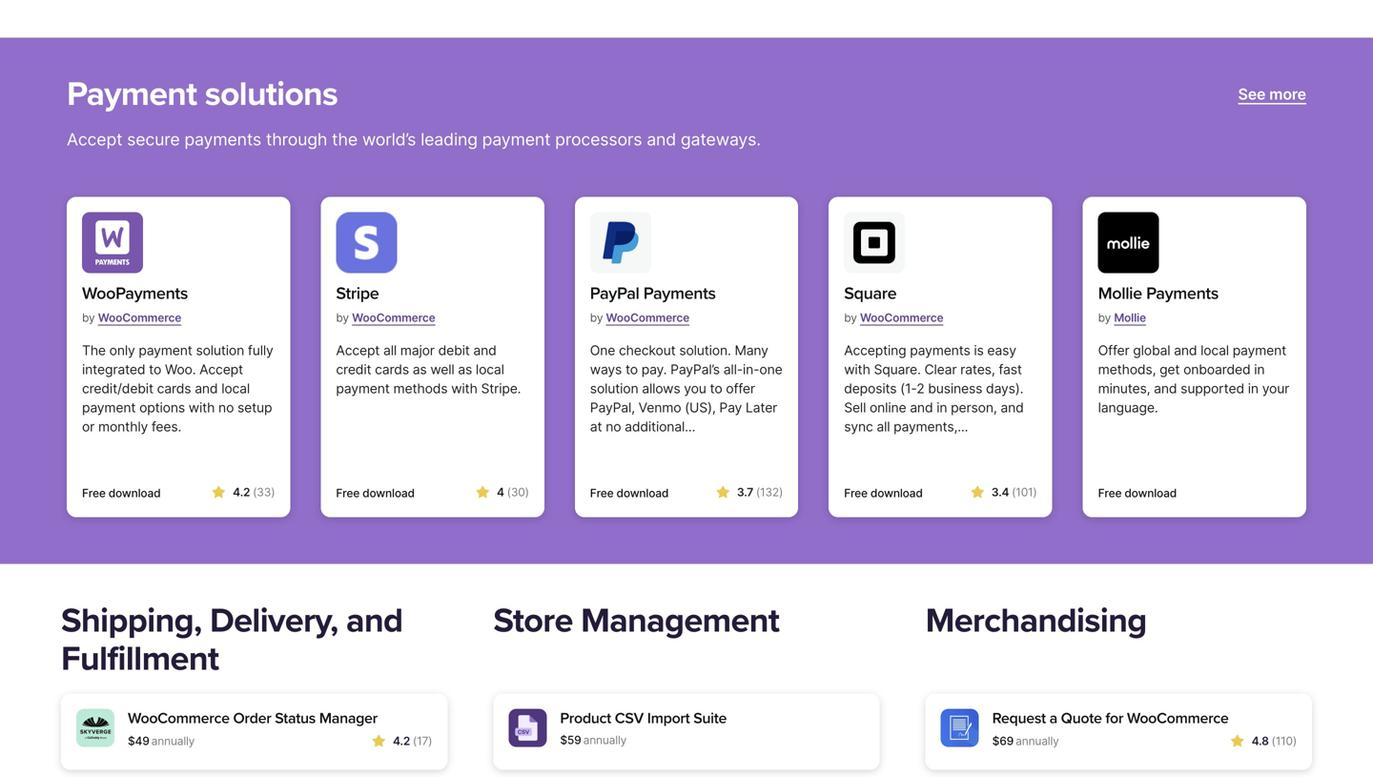 Task type: describe. For each thing, give the bounding box(es) containing it.
global
[[1134, 342, 1171, 359]]

paypal,
[[590, 400, 635, 416]]

mollie link
[[1115, 303, 1147, 332]]

30
[[511, 486, 525, 499]]

store
[[494, 601, 573, 642]]

delivery,
[[210, 601, 338, 642]]

woocommerce link for stripe
[[352, 303, 436, 332]]

a
[[1050, 710, 1058, 728]]

17
[[417, 735, 429, 748]]

additional...
[[625, 419, 696, 435]]

cards inside accept all major debit and credit cards as well as local payment methods with stripe.
[[375, 362, 409, 378]]

square by woocommerce
[[845, 283, 944, 325]]

3.4
[[992, 486, 1010, 499]]

payment inside offer global and local payment methods, get onboarded in minutes, and supported in your language.
[[1233, 342, 1287, 359]]

$69
[[993, 735, 1014, 748]]

square
[[845, 283, 897, 304]]

payments inside accepting payments is easy with square. clear rates, fast deposits (1-2 business days). sell online and in person, and sync all payments,...
[[911, 342, 971, 359]]

by for woopayments
[[82, 311, 95, 325]]

woocommerce order status manager
[[128, 710, 378, 728]]

clear
[[925, 362, 957, 378]]

4.8
[[1252, 735, 1270, 748]]

annually inside product csv import suite $59 annually
[[584, 734, 627, 748]]

woocommerce inside the stripe by woocommerce
[[352, 311, 436, 325]]

pay
[[720, 400, 742, 416]]

status
[[275, 710, 316, 728]]

person,
[[951, 400, 998, 416]]

stripe
[[336, 283, 379, 304]]

$49 annually
[[128, 735, 195, 748]]

methods,
[[1099, 362, 1157, 378]]

product
[[560, 710, 612, 728]]

stripe by woocommerce
[[336, 283, 436, 325]]

0 horizontal spatial payments
[[185, 129, 261, 150]]

) for woopayments
[[271, 486, 275, 499]]

woocommerce link for woopayments
[[98, 303, 181, 332]]

free for woopayments
[[82, 487, 106, 500]]

and inside "shipping, delivery, and fulfillment"
[[346, 601, 403, 642]]

fees.
[[152, 419, 181, 435]]

( for square
[[1012, 486, 1016, 499]]

accept for accept all major debit and credit cards as well as local payment methods with stripe.
[[336, 342, 380, 359]]

download for paypal
[[617, 487, 669, 500]]

offer
[[1099, 342, 1130, 359]]

local inside accept all major debit and credit cards as well as local payment methods with stripe.
[[476, 362, 505, 378]]

woocommerce inside woocommerce order status manager link
[[128, 710, 230, 728]]

woocommerce order status manager link
[[128, 709, 433, 728]]

rates,
[[961, 362, 996, 378]]

) for square
[[1034, 486, 1038, 499]]

by inside mollie payments by mollie
[[1099, 311, 1112, 325]]

download for square
[[871, 487, 923, 500]]

all inside accept all major debit and credit cards as well as local payment methods with stripe.
[[384, 342, 397, 359]]

1 vertical spatial mollie
[[1115, 311, 1147, 325]]

language.
[[1099, 400, 1159, 416]]

payment right leading
[[482, 129, 551, 150]]

paypal
[[590, 283, 640, 304]]

online
[[870, 400, 907, 416]]

0 vertical spatial in
[[1255, 362, 1266, 378]]

local inside offer global and local payment methods, get onboarded in minutes, and supported in your language.
[[1201, 342, 1230, 359]]

later
[[746, 400, 778, 416]]

free download for square
[[845, 487, 923, 500]]

132
[[761, 486, 780, 499]]

debit
[[438, 342, 470, 359]]

free for square
[[845, 487, 868, 500]]

free for stripe
[[336, 487, 360, 500]]

woopayments link
[[82, 281, 188, 307]]

4.2 for 4.2 ( 33 )
[[233, 486, 250, 499]]

with inside accepting payments is easy with square. clear rates, fast deposits (1-2 business days). sell online and in person, and sync all payments,...
[[845, 362, 871, 378]]

options
[[139, 400, 185, 416]]

order
[[233, 710, 271, 728]]

to inside the only payment solution fully integrated to woo. accept credit/debit cards and local payment options with no setup or monthly fees.
[[149, 362, 161, 378]]

annually for merchandising
[[1016, 735, 1060, 748]]

woocommerce link for paypal
[[606, 303, 690, 332]]

3.4 ( 101 )
[[992, 486, 1038, 499]]

1 vertical spatial in
[[1249, 381, 1259, 397]]

( for paypal payments
[[757, 486, 761, 499]]

3.7 ( 132 )
[[737, 486, 784, 499]]

is
[[975, 342, 984, 359]]

your
[[1263, 381, 1290, 397]]

shipping, delivery, and fulfillment
[[61, 601, 403, 680]]

monthly
[[98, 419, 148, 435]]

square link
[[845, 281, 944, 307]]

woocommerce inside the square by woocommerce
[[861, 311, 944, 325]]

the only payment solution fully integrated to woo. accept credit/debit cards and local payment options with no setup or monthly fees.
[[82, 342, 273, 435]]

by for stripe
[[336, 311, 349, 325]]

see more link
[[1239, 83, 1307, 106]]

product csv import suite link
[[560, 709, 865, 728]]

secure
[[127, 129, 180, 150]]

venmo
[[639, 400, 682, 416]]

checkout
[[619, 342, 676, 359]]

no inside the only payment solution fully integrated to woo. accept credit/debit cards and local payment options with no setup or monthly fees.
[[219, 400, 234, 416]]

2 horizontal spatial to
[[710, 381, 723, 397]]

) for paypal payments
[[780, 486, 784, 499]]

free download for stripe
[[336, 487, 415, 500]]

offer global and local payment methods, get onboarded in minutes, and supported in your language.
[[1099, 342, 1290, 416]]

accepting
[[845, 342, 907, 359]]

the
[[332, 129, 358, 150]]

at
[[590, 419, 602, 435]]

gateways.
[[681, 129, 761, 150]]

management
[[581, 601, 780, 642]]

minutes,
[[1099, 381, 1151, 397]]

with inside the only payment solution fully integrated to woo. accept credit/debit cards and local payment options with no setup or monthly fees.
[[189, 400, 215, 416]]

cards inside the only payment solution fully integrated to woo. accept credit/debit cards and local payment options with no setup or monthly fees.
[[157, 381, 191, 397]]

4.2 ( 17 )
[[393, 735, 433, 748]]

(1-
[[901, 381, 917, 397]]

methods
[[394, 381, 448, 397]]

leading
[[421, 129, 478, 150]]

mollie payments by mollie
[[1099, 283, 1219, 325]]

payments for mollie payments
[[1147, 283, 1219, 304]]

( for stripe
[[507, 486, 511, 499]]

$49
[[128, 735, 149, 748]]

world's
[[362, 129, 416, 150]]

onboarded
[[1184, 362, 1251, 378]]

all-
[[724, 362, 743, 378]]

4.2 ( 33 )
[[233, 486, 275, 499]]

0 vertical spatial mollie
[[1099, 283, 1143, 304]]

pay.
[[642, 362, 667, 378]]

credit
[[336, 362, 372, 378]]

allows
[[642, 381, 681, 397]]

stripe.
[[481, 381, 521, 397]]

offer
[[726, 381, 756, 397]]



Task type: locate. For each thing, give the bounding box(es) containing it.
(
[[253, 486, 257, 499], [507, 486, 511, 499], [757, 486, 761, 499], [1012, 486, 1016, 499], [413, 735, 417, 748], [1272, 735, 1276, 748]]

payments up solution.
[[644, 283, 716, 304]]

with inside accept all major debit and credit cards as well as local payment methods with stripe.
[[452, 381, 478, 397]]

4 free download from the left
[[845, 487, 923, 500]]

0 horizontal spatial with
[[189, 400, 215, 416]]

0 horizontal spatial all
[[384, 342, 397, 359]]

in left "your"
[[1249, 381, 1259, 397]]

in inside accepting payments is easy with square. clear rates, fast deposits (1-2 business days). sell online and in person, and sync all payments,...
[[937, 400, 948, 416]]

solution up paypal,
[[590, 381, 639, 397]]

request a quote for woocommerce
[[993, 710, 1229, 728]]

5 free download from the left
[[1099, 487, 1177, 500]]

cards down major
[[375, 362, 409, 378]]

payments for paypal payments
[[644, 283, 716, 304]]

by up the
[[82, 311, 95, 325]]

4
[[497, 486, 505, 499]]

download for stripe
[[363, 487, 415, 500]]

solution inside the only payment solution fully integrated to woo. accept credit/debit cards and local payment options with no setup or monthly fees.
[[196, 342, 244, 359]]

for
[[1106, 710, 1124, 728]]

2 payments from the left
[[1147, 283, 1219, 304]]

payment up "your"
[[1233, 342, 1287, 359]]

no
[[219, 400, 234, 416], [606, 419, 622, 435]]

the
[[82, 342, 106, 359]]

with
[[845, 362, 871, 378], [452, 381, 478, 397], [189, 400, 215, 416]]

with right the options
[[189, 400, 215, 416]]

woocommerce link for square
[[861, 303, 944, 332]]

1 horizontal spatial all
[[877, 419, 891, 435]]

paypal's
[[671, 362, 720, 378]]

2 horizontal spatial with
[[845, 362, 871, 378]]

stripe link
[[336, 281, 436, 307]]

get
[[1160, 362, 1181, 378]]

3 by from the left
[[590, 311, 603, 325]]

0 horizontal spatial 4.2
[[233, 486, 250, 499]]

payments up clear
[[911, 342, 971, 359]]

0 vertical spatial all
[[384, 342, 397, 359]]

1 horizontal spatial 4.2
[[393, 735, 410, 748]]

free down at
[[590, 487, 614, 500]]

mollie payments link
[[1099, 281, 1219, 307]]

woocommerce inside woopayments by woocommerce
[[98, 311, 181, 325]]

1 vertical spatial local
[[476, 362, 505, 378]]

1 by from the left
[[82, 311, 95, 325]]

1 vertical spatial cards
[[157, 381, 191, 397]]

manager
[[319, 710, 378, 728]]

2 horizontal spatial accept
[[336, 342, 380, 359]]

woocommerce right for
[[1128, 710, 1229, 728]]

4.2 for 4.2 ( 17 )
[[393, 735, 410, 748]]

3 woocommerce link from the left
[[606, 303, 690, 332]]

woocommerce link
[[98, 303, 181, 332], [352, 303, 436, 332], [606, 303, 690, 332], [861, 303, 944, 332]]

by down square
[[845, 311, 858, 325]]

woocommerce down paypal payments link
[[606, 311, 690, 325]]

local up stripe.
[[476, 362, 505, 378]]

2 vertical spatial in
[[937, 400, 948, 416]]

1 horizontal spatial local
[[476, 362, 505, 378]]

) for stripe
[[525, 486, 529, 499]]

1 horizontal spatial with
[[452, 381, 478, 397]]

cards
[[375, 362, 409, 378], [157, 381, 191, 397]]

(us),
[[685, 400, 716, 416]]

by inside woopayments by woocommerce
[[82, 311, 95, 325]]

sell
[[845, 400, 867, 416]]

import
[[648, 710, 690, 728]]

fulfillment
[[61, 639, 219, 680]]

with down well
[[452, 381, 478, 397]]

paypal payments link
[[590, 281, 716, 307]]

1 vertical spatial accept
[[336, 342, 380, 359]]

by down paypal
[[590, 311, 603, 325]]

accept down "payment"
[[67, 129, 122, 150]]

integrated
[[82, 362, 145, 378]]

$69 annually
[[993, 735, 1060, 748]]

annually for shipping, delivery, and fulfillment
[[151, 735, 195, 748]]

4 download from the left
[[871, 487, 923, 500]]

woocommerce up $49 annually
[[128, 710, 230, 728]]

accept inside the only payment solution fully integrated to woo. accept credit/debit cards and local payment options with no setup or monthly fees.
[[200, 362, 243, 378]]

solution.
[[680, 342, 732, 359]]

1 payments from the left
[[644, 283, 716, 304]]

cards down woo.
[[157, 381, 191, 397]]

1 vertical spatial 4.2
[[393, 735, 410, 748]]

by down stripe
[[336, 311, 349, 325]]

payment up woo.
[[139, 342, 192, 359]]

accept secure payments through the world's leading payment processors and gateways.
[[67, 129, 766, 150]]

all down online
[[877, 419, 891, 435]]

as down debit
[[458, 362, 472, 378]]

4.2 left "17" at the bottom left of the page
[[393, 735, 410, 748]]

3.7
[[737, 486, 754, 499]]

101
[[1016, 486, 1034, 499]]

1 vertical spatial all
[[877, 419, 891, 435]]

0 vertical spatial solution
[[196, 342, 244, 359]]

to right you
[[710, 381, 723, 397]]

0 horizontal spatial accept
[[67, 129, 122, 150]]

4 by from the left
[[845, 311, 858, 325]]

2 as from the left
[[458, 362, 472, 378]]

one
[[590, 342, 616, 359]]

3 download from the left
[[617, 487, 669, 500]]

accepting payments is easy with square. clear rates, fast deposits (1-2 business days). sell online and in person, and sync all payments,...
[[845, 342, 1024, 435]]

free
[[82, 487, 106, 500], [336, 487, 360, 500], [590, 487, 614, 500], [845, 487, 868, 500], [1099, 487, 1122, 500]]

110
[[1276, 735, 1294, 748]]

sync
[[845, 419, 874, 435]]

3 free from the left
[[590, 487, 614, 500]]

free download for paypal
[[590, 487, 669, 500]]

solutions
[[205, 74, 338, 114]]

2 free from the left
[[336, 487, 360, 500]]

no inside one checkout solution. many ways to pay. paypal's all-in-one solution allows you to offer paypal, venmo (us), pay later at no additional...
[[606, 419, 622, 435]]

local inside the only payment solution fully integrated to woo. accept credit/debit cards and local payment options with no setup or monthly fees.
[[222, 381, 250, 397]]

0 vertical spatial no
[[219, 400, 234, 416]]

woocommerce
[[98, 311, 181, 325], [352, 311, 436, 325], [606, 311, 690, 325], [861, 311, 944, 325], [128, 710, 230, 728], [1128, 710, 1229, 728]]

as up the methods
[[413, 362, 427, 378]]

major
[[400, 342, 435, 359]]

in
[[1255, 362, 1266, 378], [1249, 381, 1259, 397], [937, 400, 948, 416]]

credit/debit
[[82, 381, 153, 397]]

woocommerce down square 'link'
[[861, 311, 944, 325]]

easy
[[988, 342, 1017, 359]]

4.2 left 33
[[233, 486, 250, 499]]

33
[[257, 486, 271, 499]]

4 woocommerce link from the left
[[861, 303, 944, 332]]

with up deposits
[[845, 362, 871, 378]]

2 download from the left
[[363, 487, 415, 500]]

solution left fully
[[196, 342, 244, 359]]

woopayments
[[82, 283, 188, 304]]

or
[[82, 419, 95, 435]]

store management
[[494, 601, 780, 642]]

free download for woopayments
[[82, 487, 161, 500]]

all left major
[[384, 342, 397, 359]]

by inside the square by woocommerce
[[845, 311, 858, 325]]

by
[[82, 311, 95, 325], [336, 311, 349, 325], [590, 311, 603, 325], [845, 311, 858, 325], [1099, 311, 1112, 325]]

payment down credit/debit
[[82, 400, 136, 416]]

0 vertical spatial with
[[845, 362, 871, 378]]

2 vertical spatial accept
[[200, 362, 243, 378]]

and inside the only payment solution fully integrated to woo. accept credit/debit cards and local payment options with no setup or monthly fees.
[[195, 381, 218, 397]]

as
[[413, 362, 427, 378], [458, 362, 472, 378]]

annually down a
[[1016, 735, 1060, 748]]

5 free from the left
[[1099, 487, 1122, 500]]

payment
[[482, 129, 551, 150], [139, 342, 192, 359], [1233, 342, 1287, 359], [336, 381, 390, 397], [82, 400, 136, 416]]

1 horizontal spatial annually
[[584, 734, 627, 748]]

payments inside paypal payments by woocommerce
[[644, 283, 716, 304]]

0 vertical spatial cards
[[375, 362, 409, 378]]

and inside accept all major debit and credit cards as well as local payment methods with stripe.
[[474, 342, 497, 359]]

1 vertical spatial payments
[[911, 342, 971, 359]]

woopayments by woocommerce
[[82, 283, 188, 325]]

1 woocommerce link from the left
[[98, 303, 181, 332]]

download for woopayments
[[109, 487, 161, 500]]

woocommerce link up the checkout
[[606, 303, 690, 332]]

0 vertical spatial payments
[[185, 129, 261, 150]]

4 free from the left
[[845, 487, 868, 500]]

free down sync
[[845, 487, 868, 500]]

processors
[[555, 129, 643, 150]]

4.8 ( 110 )
[[1252, 735, 1298, 748]]

free down or
[[82, 487, 106, 500]]

woocommerce inside request a quote for woocommerce link
[[1128, 710, 1229, 728]]

2 horizontal spatial local
[[1201, 342, 1230, 359]]

solution inside one checkout solution. many ways to pay. paypal's all-in-one solution allows you to offer paypal, venmo (us), pay later at no additional...
[[590, 381, 639, 397]]

1 vertical spatial no
[[606, 419, 622, 435]]

woocommerce inside paypal payments by woocommerce
[[606, 311, 690, 325]]

free download
[[82, 487, 161, 500], [336, 487, 415, 500], [590, 487, 669, 500], [845, 487, 923, 500], [1099, 487, 1177, 500]]

free for paypal payments
[[590, 487, 614, 500]]

by for square
[[845, 311, 858, 325]]

by inside paypal payments by woocommerce
[[590, 311, 603, 325]]

0 vertical spatial accept
[[67, 129, 122, 150]]

2 free download from the left
[[336, 487, 415, 500]]

accept inside accept all major debit and credit cards as well as local payment methods with stripe.
[[336, 342, 380, 359]]

2
[[917, 381, 925, 397]]

3 free download from the left
[[590, 487, 669, 500]]

1 horizontal spatial payments
[[1147, 283, 1219, 304]]

in up "your"
[[1255, 362, 1266, 378]]

by inside the stripe by woocommerce
[[336, 311, 349, 325]]

local up setup
[[222, 381, 250, 397]]

to left pay.
[[626, 362, 638, 378]]

2 woocommerce link from the left
[[352, 303, 436, 332]]

1 horizontal spatial no
[[606, 419, 622, 435]]

1 vertical spatial with
[[452, 381, 478, 397]]

all inside accepting payments is easy with square. clear rates, fast deposits (1-2 business days). sell online and in person, and sync all payments,...
[[877, 419, 891, 435]]

1 vertical spatial solution
[[590, 381, 639, 397]]

0 horizontal spatial to
[[149, 362, 161, 378]]

payment inside accept all major debit and credit cards as well as local payment methods with stripe.
[[336, 381, 390, 397]]

in up payments,...
[[937, 400, 948, 416]]

payments down payment solutions
[[185, 129, 261, 150]]

in-
[[743, 362, 760, 378]]

only
[[109, 342, 135, 359]]

accept for accept secure payments through the world's leading payment processors and gateways.
[[67, 129, 122, 150]]

$59
[[560, 734, 582, 748]]

more
[[1270, 85, 1307, 103]]

( for woopayments
[[253, 486, 257, 499]]

annually right $49
[[151, 735, 195, 748]]

merchandising
[[926, 601, 1147, 642]]

0 horizontal spatial cards
[[157, 381, 191, 397]]

fast
[[999, 362, 1023, 378]]

one checkout solution. many ways to pay. paypal's all-in-one solution allows you to offer paypal, venmo (us), pay later at no additional...
[[590, 342, 783, 435]]

business
[[929, 381, 983, 397]]

local
[[1201, 342, 1230, 359], [476, 362, 505, 378], [222, 381, 250, 397]]

mollie
[[1099, 283, 1143, 304], [1115, 311, 1147, 325]]

1 horizontal spatial solution
[[590, 381, 639, 397]]

suite
[[694, 710, 727, 728]]

woo.
[[165, 362, 196, 378]]

0 horizontal spatial as
[[413, 362, 427, 378]]

0 horizontal spatial local
[[222, 381, 250, 397]]

payment solutions
[[67, 74, 338, 114]]

through
[[266, 129, 328, 150]]

fully
[[248, 342, 273, 359]]

1 horizontal spatial cards
[[375, 362, 409, 378]]

5 download from the left
[[1125, 487, 1177, 500]]

0 vertical spatial 4.2
[[233, 486, 250, 499]]

product csv import suite $59 annually
[[560, 710, 727, 748]]

woocommerce link up the accepting
[[861, 303, 944, 332]]

woocommerce link up "only"
[[98, 303, 181, 332]]

0 horizontal spatial solution
[[196, 342, 244, 359]]

payments right mollie link
[[1147, 283, 1219, 304]]

accept right woo.
[[200, 362, 243, 378]]

0 horizontal spatial payments
[[644, 283, 716, 304]]

5 by from the left
[[1099, 311, 1112, 325]]

to left woo.
[[149, 362, 161, 378]]

0 horizontal spatial annually
[[151, 735, 195, 748]]

square.
[[874, 362, 921, 378]]

local up onboarded
[[1201, 342, 1230, 359]]

0 horizontal spatial no
[[219, 400, 234, 416]]

free right 101
[[1099, 487, 1122, 500]]

no left setup
[[219, 400, 234, 416]]

to
[[149, 362, 161, 378], [626, 362, 638, 378], [710, 381, 723, 397]]

payments,...
[[894, 419, 969, 435]]

1 horizontal spatial accept
[[200, 362, 243, 378]]

woocommerce down stripe link
[[352, 311, 436, 325]]

payment down credit
[[336, 381, 390, 397]]

annually down product
[[584, 734, 627, 748]]

woocommerce link up major
[[352, 303, 436, 332]]

1 free from the left
[[82, 487, 106, 500]]

payments inside mollie payments by mollie
[[1147, 283, 1219, 304]]

2 by from the left
[[336, 311, 349, 325]]

1 horizontal spatial to
[[626, 362, 638, 378]]

2 horizontal spatial annually
[[1016, 735, 1060, 748]]

no right at
[[606, 419, 622, 435]]

1 as from the left
[[413, 362, 427, 378]]

2 vertical spatial with
[[189, 400, 215, 416]]

1 download from the left
[[109, 487, 161, 500]]

0 vertical spatial local
[[1201, 342, 1230, 359]]

quote
[[1062, 710, 1103, 728]]

by left mollie link
[[1099, 311, 1112, 325]]

1 horizontal spatial payments
[[911, 342, 971, 359]]

woocommerce down woopayments link
[[98, 311, 181, 325]]

1 horizontal spatial as
[[458, 362, 472, 378]]

2 vertical spatial local
[[222, 381, 250, 397]]

free right 33
[[336, 487, 360, 500]]

1 free download from the left
[[82, 487, 161, 500]]

accept up credit
[[336, 342, 380, 359]]



Task type: vqa. For each thing, say whether or not it's contained in the screenshot.
leftmost Filter
no



